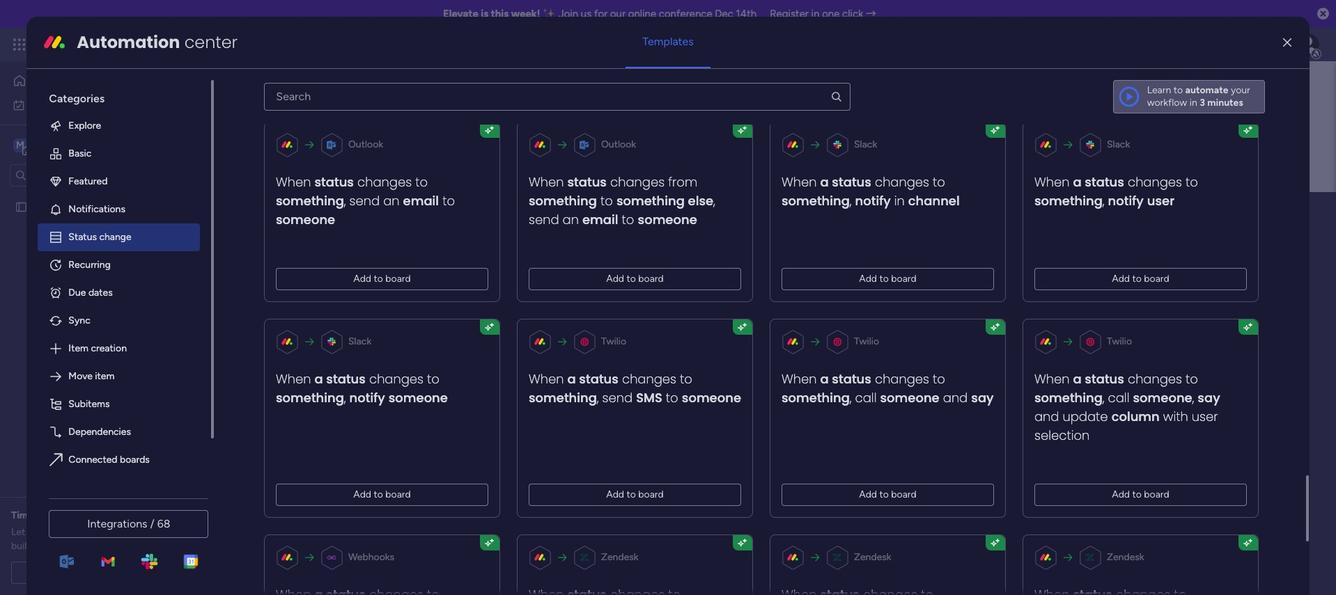 Task type: locate. For each thing, give the bounding box(es) containing it.
status inside when a status changes to something , call someone , say and update column
[[1085, 371, 1125, 388]]

our
[[610, 8, 626, 20], [28, 527, 42, 539]]

1 twilio from the left
[[601, 336, 627, 348]]

a inside when a status changes to something , notify user
[[1073, 173, 1082, 191]]

0 vertical spatial send
[[350, 192, 380, 210]]

channel
[[909, 192, 960, 210]]

, for when a status changes to something , notify someone
[[344, 389, 346, 407]]

test link
[[242, 333, 932, 373]]

help button
[[1218, 556, 1267, 579]]

1 horizontal spatial an
[[384, 192, 400, 210]]

something inside when a status changes to something , send sms to someone
[[529, 389, 597, 407]]

, inside when a status changes to something , notify user
[[1103, 192, 1105, 210]]

a inside when a status changes to something , notify someone
[[315, 371, 323, 388]]

status inside when a status changes to something , notify in channel
[[832, 173, 872, 191]]

1 outlook from the left
[[349, 139, 383, 150]]

1 vertical spatial send
[[529, 211, 559, 228]]

something for when a status changes to something , call someone and say
[[782, 389, 850, 407]]

2 twilio from the left
[[854, 336, 880, 348]]

status inside when a status changes to something , notify someone
[[327, 371, 366, 388]]

0 vertical spatial email
[[403, 192, 439, 210]]

in inside when a status changes to something , notify in channel
[[895, 192, 905, 210]]

when inside when a status changes to something , send sms to someone
[[529, 371, 564, 388]]

work right monday
[[113, 36, 138, 52]]

subitems option
[[38, 391, 200, 419]]

0 vertical spatial work
[[113, 36, 138, 52]]

1 horizontal spatial send
[[529, 211, 559, 228]]

changes for when a status changes to something , call someone , say and update column
[[1128, 371, 1183, 388]]

0 horizontal spatial slack
[[349, 336, 372, 348]]

connected boards
[[69, 454, 150, 466]]

1 horizontal spatial our
[[610, 8, 626, 20]]

boards
[[263, 314, 293, 326]]

home
[[32, 75, 59, 86]]

1 horizontal spatial main workspace
[[348, 197, 527, 229]]

boards for connected boards
[[120, 454, 150, 466]]

1 horizontal spatial work
[[113, 36, 138, 52]]

2 horizontal spatial and
[[1035, 408, 1060, 426]]

2 vertical spatial and
[[1035, 408, 1060, 426]]

0 horizontal spatial main workspace
[[32, 138, 114, 152]]

test right public board icon at the top of the page
[[33, 201, 51, 213]]

a inside when a status changes to something , call someone , say and update column
[[1073, 371, 1082, 388]]

time
[[11, 510, 33, 522]]

, for when a status changes to something , call someone and say
[[850, 389, 852, 407]]

1 horizontal spatial email
[[583, 211, 619, 228]]

charge
[[95, 541, 125, 552]]

to inside when a status changes to something , call someone and say
[[933, 371, 946, 388]]

0 horizontal spatial boards
[[120, 454, 150, 466]]

something inside when a status changes to something , call someone , say and update column
[[1035, 389, 1103, 407]]

learn
[[1147, 84, 1171, 96]]

changes inside when a status changes to something , call someone , say and update column
[[1128, 371, 1183, 388]]

,
[[344, 192, 346, 210], [714, 192, 716, 210], [850, 192, 852, 210], [1103, 192, 1105, 210], [344, 389, 346, 407], [597, 389, 599, 407], [850, 389, 852, 407], [1103, 389, 1105, 407], [1193, 389, 1195, 407]]

, inside when a status changes to something , call someone and say
[[850, 389, 852, 407]]

twilio up when a status changes to something , call someone and say
[[854, 336, 880, 348]]

0 horizontal spatial send
[[350, 192, 380, 210]]

test
[[33, 201, 51, 213], [286, 347, 305, 359]]

you
[[367, 314, 383, 326]]

someone inside when a status changes to something , call someone and say
[[881, 389, 940, 407]]

0 horizontal spatial user
[[1148, 192, 1175, 210]]

1 vertical spatial user
[[1192, 408, 1218, 426]]

move item option
[[38, 363, 200, 391]]

test right public board image
[[286, 347, 305, 359]]

2 vertical spatial send
[[603, 389, 633, 407]]

changes inside when a status changes to something , notify user
[[1128, 173, 1183, 191]]

status inside when status changes from something to something else
[[568, 173, 607, 191]]

outlook
[[349, 139, 383, 150], [601, 139, 636, 150]]

for right us
[[594, 8, 608, 20]]

you've
[[135, 527, 163, 539]]

0 horizontal spatial notify
[[350, 389, 385, 407]]

say inside when a status changes to something , call someone and say
[[972, 389, 994, 407]]

Search in workspace field
[[29, 167, 116, 183]]

an inside time for an expert review let our experts review what you've built so far. free of charge
[[51, 510, 62, 522]]

column
[[1112, 408, 1160, 426]]

public board image
[[263, 345, 279, 360]]

0 vertical spatial and
[[295, 314, 311, 326]]

status inside when a status changes to something , notify user
[[1085, 173, 1125, 191]]

changes inside when a status changes to something , send sms to someone
[[622, 371, 677, 388]]

call inside when a status changes to something , call someone , say and update column
[[1108, 389, 1130, 407]]

someone inside when a status changes to something , call someone , say and update column
[[1133, 389, 1193, 407]]

0 horizontal spatial outlook
[[349, 139, 383, 150]]

→
[[866, 8, 877, 20]]

to inside when status changes from something to something else
[[601, 192, 613, 210]]

changes inside when a status changes to something , call someone and say
[[875, 371, 930, 388]]

a for when a status changes to something , call someone and say
[[821, 371, 829, 388]]

changes
[[358, 173, 412, 191], [611, 173, 665, 191], [875, 173, 930, 191], [1128, 173, 1183, 191], [369, 371, 424, 388], [622, 371, 677, 388], [875, 371, 930, 388], [1128, 371, 1183, 388]]

1 vertical spatial this
[[465, 314, 481, 326]]

a
[[821, 173, 829, 191], [1073, 173, 1082, 191], [315, 371, 323, 388], [568, 371, 576, 388], [821, 371, 829, 388], [1073, 371, 1082, 388], [89, 567, 94, 579]]

0 horizontal spatial zendesk
[[601, 552, 639, 563]]

changes inside when a status changes to something , notify someone
[[369, 371, 424, 388]]

to
[[1174, 84, 1183, 96], [416, 173, 428, 191], [933, 173, 946, 191], [1186, 173, 1199, 191], [443, 192, 455, 210], [601, 192, 613, 210], [622, 211, 635, 228], [374, 273, 383, 285], [627, 273, 636, 285], [880, 273, 889, 285], [1133, 273, 1142, 285], [427, 371, 440, 388], [680, 371, 693, 388], [933, 371, 946, 388], [1186, 371, 1199, 388], [666, 389, 679, 407], [374, 489, 383, 501], [627, 489, 636, 501], [880, 489, 889, 501], [1133, 489, 1142, 501]]

in left 3
[[1190, 97, 1197, 109]]

workspace image
[[13, 138, 27, 153]]

test for public board icon at the top of the page
[[33, 201, 51, 213]]

when a status changes to something , notify in channel
[[782, 173, 960, 210]]

1 vertical spatial boards
[[120, 454, 150, 466]]

say
[[972, 389, 994, 407], [1198, 389, 1221, 407]]

1 horizontal spatial twilio
[[854, 336, 880, 348]]

, inside , send an
[[714, 192, 716, 210]]

say inside when a status changes to something , call someone , say and update column
[[1198, 389, 1221, 407]]

something inside when a status changes to something , call someone and say
[[782, 389, 850, 407]]

2 horizontal spatial send
[[603, 389, 633, 407]]

0 horizontal spatial this
[[465, 314, 481, 326]]

0 vertical spatial for
[[594, 8, 608, 20]]

0 horizontal spatial say
[[972, 389, 994, 407]]

categories list box
[[38, 80, 214, 502]]

, inside when a status changes to something , notify in channel
[[850, 192, 852, 210]]

when inside when a status changes to something , notify in channel
[[782, 173, 817, 191]]

this right recently
[[465, 314, 481, 326]]

automation  center image
[[43, 31, 66, 54]]

something inside when a status changes to something , notify user
[[1035, 192, 1103, 210]]

work inside button
[[46, 99, 68, 110]]

free
[[62, 541, 81, 552]]

0 horizontal spatial twilio
[[601, 336, 627, 348]]

0 vertical spatial main
[[32, 138, 56, 152]]

2 horizontal spatial notify
[[1108, 192, 1144, 210]]

0 vertical spatial main workspace
[[32, 138, 114, 152]]

boards inside "option"
[[120, 454, 150, 466]]

a inside button
[[89, 567, 94, 579]]

status
[[315, 173, 354, 191], [568, 173, 607, 191], [832, 173, 872, 191], [1085, 173, 1125, 191], [327, 371, 366, 388], [579, 371, 619, 388], [832, 371, 872, 388], [1085, 371, 1125, 388]]

1 vertical spatial main workspace
[[348, 197, 527, 229]]

members
[[352, 281, 398, 294]]

1 horizontal spatial user
[[1192, 408, 1218, 426]]

something inside when a status changes to something , notify in channel
[[782, 192, 850, 210]]

online
[[628, 8, 656, 20]]

when a status changes to something , notify someone
[[276, 371, 448, 407]]

when inside when status changes to something , send an email to someone
[[276, 173, 311, 191]]

slack down the you
[[349, 336, 372, 348]]

an for , send an
[[563, 211, 579, 228]]

visited
[[385, 314, 414, 326]]

outlook up when status changes to something , send an email to someone
[[349, 139, 383, 150]]

someone
[[276, 211, 335, 228], [638, 211, 697, 228], [389, 389, 448, 407], [682, 389, 742, 407], [881, 389, 940, 407], [1133, 389, 1193, 407]]

boards for recent boards
[[301, 281, 335, 294]]

1 vertical spatial email
[[583, 211, 619, 228]]

1 horizontal spatial this
[[491, 8, 509, 20]]

0 horizontal spatial work
[[46, 99, 68, 110]]

1 horizontal spatial and
[[943, 389, 968, 407]]

status inside when status changes to something , send an email to someone
[[315, 173, 354, 191]]

0 horizontal spatial our
[[28, 527, 42, 539]]

status inside when a status changes to something , call someone and say
[[832, 371, 872, 388]]

connected
[[69, 454, 117, 466]]

0 horizontal spatial call
[[855, 389, 877, 407]]

notify inside when a status changes to something , notify in channel
[[855, 192, 891, 210]]

0 vertical spatial review
[[96, 510, 126, 522]]

changes for when a status changes to something , notify user
[[1128, 173, 1183, 191]]

0 vertical spatial an
[[384, 192, 400, 210]]

2 horizontal spatial an
[[563, 211, 579, 228]]

1 horizontal spatial slack
[[854, 139, 878, 150]]

2 vertical spatial an
[[51, 510, 62, 522]]

1 vertical spatial an
[[563, 211, 579, 228]]

in left channel
[[895, 192, 905, 210]]

when a status changes to something , send sms to someone
[[529, 371, 742, 407]]

our up so
[[28, 527, 42, 539]]

a inside when a status changes to something , call someone and say
[[821, 371, 829, 388]]

a inside when a status changes to something , send sms to someone
[[568, 371, 576, 388]]

work for my
[[46, 99, 68, 110]]

1 vertical spatial work
[[46, 99, 68, 110]]

see plans
[[244, 38, 286, 50]]

changes inside when a status changes to something , notify in channel
[[875, 173, 930, 191]]

notify inside when a status changes to something , notify someone
[[350, 389, 385, 407]]

in
[[811, 8, 820, 20], [1190, 97, 1197, 109], [895, 192, 905, 210], [454, 314, 462, 326]]

1 call from the left
[[855, 389, 877, 407]]

1 horizontal spatial test
[[286, 347, 305, 359]]

public board image
[[15, 200, 28, 214]]

board
[[386, 273, 411, 285], [639, 273, 664, 285], [892, 273, 917, 285], [1144, 273, 1170, 285], [386, 489, 411, 501], [639, 489, 664, 501], [892, 489, 917, 501], [1144, 489, 1170, 501]]

notify
[[855, 192, 891, 210], [1108, 192, 1144, 210], [350, 389, 385, 407]]

status change
[[69, 231, 131, 243]]

status change option
[[38, 224, 200, 251]]

1 vertical spatial and
[[943, 389, 968, 407]]

2 horizontal spatial twilio
[[1107, 336, 1133, 348]]

recently
[[416, 314, 452, 326]]

a inside when a status changes to something , notify in channel
[[821, 173, 829, 191]]

0 horizontal spatial test
[[33, 201, 51, 213]]

send inside when status changes to something , send an email to someone
[[350, 192, 380, 210]]

something inside when status changes to something , send an email to someone
[[276, 192, 344, 210]]

0 vertical spatial boards
[[301, 281, 335, 294]]

when inside when a status changes to something , notify someone
[[276, 371, 311, 388]]

option down featured
[[0, 194, 178, 197]]

1 say from the left
[[972, 389, 994, 407]]

join
[[559, 8, 578, 20]]

notifications
[[69, 203, 125, 215]]

twilio up when a status changes to something , send sms to someone
[[601, 336, 627, 348]]

0 vertical spatial test
[[33, 201, 51, 213]]

1 vertical spatial our
[[28, 527, 42, 539]]

our left online
[[610, 8, 626, 20]]

boards and dashboards you visited recently in this workspace
[[263, 314, 530, 326]]

when for when a status changes to something , call someone , say and update column
[[1035, 371, 1070, 388]]

let
[[11, 527, 25, 539]]

review up what
[[96, 510, 126, 522]]

recent boards
[[263, 281, 335, 294]]

2 outlook from the left
[[601, 139, 636, 150]]

email inside when status changes to something , send an email to someone
[[403, 192, 439, 210]]

✨
[[543, 8, 556, 20]]

1 vertical spatial main
[[348, 197, 401, 229]]

, for when a status changes to something , call someone , say and update column
[[1103, 389, 1105, 407]]

my work button
[[8, 94, 150, 116]]

0 horizontal spatial main
[[32, 138, 56, 152]]

notify inside when a status changes to something , notify user
[[1108, 192, 1144, 210]]

3 minutes
[[1200, 97, 1244, 109]]

review
[[96, 510, 126, 522], [79, 527, 108, 539]]

boards right recent
[[301, 281, 335, 294]]

slack
[[854, 139, 878, 150], [1107, 139, 1130, 150], [349, 336, 372, 348]]

0 vertical spatial user
[[1148, 192, 1175, 210]]

twilio up when a status changes to something , call someone , say and update column at the right bottom of page
[[1107, 336, 1133, 348]]

move
[[69, 371, 93, 382]]

1 horizontal spatial call
[[1108, 389, 1130, 407]]

featured option
[[38, 168, 200, 196]]

sync option
[[38, 307, 200, 335]]

changes for when a status changes to something , send sms to someone
[[622, 371, 677, 388]]

2 horizontal spatial zendesk
[[1107, 552, 1145, 563]]

slack up when a status changes to something , notify in channel on the right top of the page
[[854, 139, 878, 150]]

your workflow in
[[1147, 84, 1250, 109]]

call for ,
[[1108, 389, 1130, 407]]

boards down dependencies option at the left of the page
[[120, 454, 150, 466]]

basic
[[69, 148, 92, 159]]

dashboards
[[314, 314, 364, 326]]

this right is
[[491, 8, 509, 20]]

1 horizontal spatial say
[[1198, 389, 1221, 407]]

when for when a status changes to something , notify user
[[1035, 173, 1070, 191]]

1 vertical spatial for
[[36, 510, 49, 522]]

, inside when a status changes to something , notify someone
[[344, 389, 346, 407]]

m
[[16, 139, 24, 151]]

item creation option
[[38, 335, 200, 363]]

0 horizontal spatial for
[[36, 510, 49, 522]]

an inside , send an
[[563, 211, 579, 228]]

call inside when a status changes to something , call someone and say
[[855, 389, 877, 407]]

outlook for changes from
[[601, 139, 636, 150]]

permissions
[[415, 281, 474, 294]]

review up of
[[79, 527, 108, 539]]

explore option
[[38, 112, 200, 140]]

3 twilio from the left
[[1107, 336, 1133, 348]]

0 horizontal spatial an
[[51, 510, 62, 522]]

1 horizontal spatial outlook
[[601, 139, 636, 150]]

work for monday
[[113, 36, 138, 52]]

conference
[[659, 8, 712, 20]]

status for when a status changes to something , send sms to someone
[[579, 371, 619, 388]]

test inside list box
[[33, 201, 51, 213]]

1 horizontal spatial zendesk
[[854, 552, 892, 563]]

something inside when a status changes to something , notify someone
[[276, 389, 344, 407]]

status for when a status changes to something , notify in channel
[[832, 173, 872, 191]]

option down 'connected boards'
[[38, 474, 200, 502]]

something
[[276, 192, 344, 210], [529, 192, 597, 210], [617, 192, 685, 210], [782, 192, 850, 210], [1035, 192, 1103, 210], [276, 389, 344, 407], [529, 389, 597, 407], [782, 389, 850, 407], [1035, 389, 1103, 407]]

user
[[1148, 192, 1175, 210], [1192, 408, 1218, 426]]

option
[[0, 194, 178, 197], [38, 474, 200, 502]]

2 horizontal spatial slack
[[1107, 139, 1130, 150]]

email
[[403, 192, 439, 210], [583, 211, 619, 228]]

status inside when a status changes to something , send sms to someone
[[579, 371, 619, 388]]

main inside workspace selection element
[[32, 138, 56, 152]]

68
[[157, 518, 170, 531]]

register
[[770, 8, 809, 20]]

, inside when a status changes to something , send sms to someone
[[597, 389, 599, 407]]

something for when a status changes to something , send sms to someone
[[529, 389, 597, 407]]

0 vertical spatial this
[[491, 8, 509, 20]]

subitems
[[69, 398, 110, 410]]

boards
[[301, 281, 335, 294], [120, 454, 150, 466]]

1 zendesk from the left
[[601, 552, 639, 563]]

1 vertical spatial test
[[286, 347, 305, 359]]

0 vertical spatial option
[[0, 194, 178, 197]]

register in one click →
[[770, 8, 877, 20]]

None search field
[[264, 83, 850, 111]]

slack up when a status changes to something , notify user
[[1107, 139, 1130, 150]]

a for when a status changes to something , notify user
[[1073, 173, 1082, 191]]

0 horizontal spatial email
[[403, 192, 439, 210]]

0 horizontal spatial and
[[295, 314, 311, 326]]

basic option
[[38, 140, 200, 168]]

when
[[276, 173, 311, 191], [529, 173, 564, 191], [782, 173, 817, 191], [1035, 173, 1070, 191], [276, 371, 311, 388], [529, 371, 564, 388], [782, 371, 817, 388], [1035, 371, 1070, 388]]

0 vertical spatial workspace
[[59, 138, 114, 152]]

1 horizontal spatial boards
[[301, 281, 335, 294]]

2 call from the left
[[1108, 389, 1130, 407]]

and inside when a status changes to something , call someone and say
[[943, 389, 968, 407]]

for right the time at bottom
[[36, 510, 49, 522]]

when inside when a status changes to something , notify user
[[1035, 173, 1070, 191]]

2 say from the left
[[1198, 389, 1221, 407]]

work right my
[[46, 99, 68, 110]]

one
[[822, 8, 840, 20]]

and inside when a status changes to something , call someone , say and update column
[[1035, 408, 1060, 426]]

notify for someone
[[350, 389, 385, 407]]

1 horizontal spatial notify
[[855, 192, 891, 210]]

changes inside when status changes from something to something else
[[611, 173, 665, 191]]

Search for a column type search field
[[264, 83, 850, 111]]

send
[[350, 192, 380, 210], [529, 211, 559, 228], [603, 389, 633, 407]]

dependencies option
[[38, 419, 200, 446]]

when inside when status changes from something to something else
[[529, 173, 564, 191]]

1 horizontal spatial main
[[348, 197, 401, 229]]

outlook up when status changes from something to something else
[[601, 139, 636, 150]]

something for when a status changes to something , call someone , say and update column
[[1035, 389, 1103, 407]]

when inside when a status changes to something , call someone and say
[[782, 371, 817, 388]]

when inside when a status changes to something , call someone , say and update column
[[1035, 371, 1070, 388]]

automate
[[1185, 84, 1229, 96]]



Task type: describe. For each thing, give the bounding box(es) containing it.
in right recently
[[454, 314, 462, 326]]

notify for user
[[1108, 192, 1144, 210]]

something for when a status changes to something , notify in channel
[[782, 192, 850, 210]]

test list box
[[0, 192, 178, 407]]

3
[[1200, 97, 1205, 109]]

when a status changes to something , call someone and say
[[782, 371, 994, 407]]

Main workspace field
[[344, 197, 1280, 229]]

see
[[244, 38, 260, 50]]

slack for when a status changes to something , notify user
[[1107, 139, 1130, 150]]

else
[[688, 192, 714, 210]]

/
[[150, 518, 154, 531]]

integrations
[[87, 518, 147, 531]]

recurring
[[69, 259, 111, 271]]

, send an
[[529, 192, 716, 228]]

register in one click → link
[[770, 8, 877, 20]]

schedule a meeting button
[[11, 562, 167, 585]]

email to someone
[[583, 211, 697, 228]]

brad klo image
[[1297, 33, 1320, 56]]

1 vertical spatial option
[[38, 474, 200, 502]]

item creation
[[69, 343, 127, 354]]

our inside time for an expert review let our experts review what you've built so far. free of charge
[[28, 527, 42, 539]]

1 vertical spatial review
[[79, 527, 108, 539]]

is
[[481, 8, 489, 20]]

see plans button
[[225, 34, 292, 55]]

to inside when a status changes to something , notify user
[[1186, 173, 1199, 191]]

say for and
[[972, 389, 994, 407]]

when a status changes to something , notify user
[[1035, 173, 1199, 210]]

center
[[184, 31, 238, 54]]

due
[[69, 287, 86, 299]]

notify for in
[[855, 192, 891, 210]]

with user selection
[[1035, 408, 1218, 444]]

dependencies
[[69, 426, 131, 438]]

meeting
[[96, 567, 132, 579]]

3 zendesk from the left
[[1107, 552, 1145, 563]]

due dates option
[[38, 279, 200, 307]]

when for when status changes from something to something else
[[529, 173, 564, 191]]

to inside when a status changes to something , call someone , say and update column
[[1186, 371, 1199, 388]]

twilio for call
[[854, 336, 880, 348]]

status for when a status changes to something , notify user
[[1085, 173, 1125, 191]]

categories
[[49, 92, 105, 105]]

explore
[[69, 120, 101, 132]]

item
[[69, 343, 88, 354]]

recurring option
[[38, 251, 200, 279]]

built
[[11, 541, 30, 552]]

, inside when status changes to something , send an email to someone
[[344, 192, 346, 210]]

schedule a meeting
[[46, 567, 132, 579]]

something for when a status changes to something , notify someone
[[276, 389, 344, 407]]

move item
[[69, 371, 115, 382]]

search image
[[830, 90, 843, 103]]

14th
[[736, 8, 757, 20]]

when for when status changes to something , send an email to someone
[[276, 173, 311, 191]]

of
[[83, 541, 92, 552]]

when for when a status changes to something , notify in channel
[[782, 173, 817, 191]]

user inside when a status changes to something , notify user
[[1148, 192, 1175, 210]]

creation
[[91, 343, 127, 354]]

to inside when a status changes to something , notify in channel
[[933, 173, 946, 191]]

1 horizontal spatial for
[[594, 8, 608, 20]]

, for when a status changes to something , notify user
[[1103, 192, 1105, 210]]

management
[[141, 36, 216, 52]]

main workspace inside workspace selection element
[[32, 138, 114, 152]]

changes for when a status changes to something , notify in channel
[[875, 173, 930, 191]]

from
[[668, 173, 698, 191]]

a for when a status changes to something , call someone , say and update column
[[1073, 371, 1082, 388]]

select product image
[[13, 38, 26, 52]]

1 vertical spatial workspace
[[407, 197, 527, 229]]

to inside when a status changes to something , notify someone
[[427, 371, 440, 388]]

connected boards option
[[38, 446, 200, 474]]

when status changes from something to something else
[[529, 173, 714, 210]]

update
[[1063, 408, 1108, 426]]

monday work management
[[62, 36, 216, 52]]

when for when a status changes to something , send sms to someone
[[529, 371, 564, 388]]

what
[[110, 527, 132, 539]]

a for when a status changes to something , notify in channel
[[821, 173, 829, 191]]

my
[[31, 99, 44, 110]]

when for when a status changes to something , notify someone
[[276, 371, 311, 388]]

plans
[[263, 38, 286, 50]]

an inside when status changes to something , send an email to someone
[[384, 192, 400, 210]]

something for when a status changes to something , notify user
[[1035, 192, 1103, 210]]

with
[[1164, 408, 1189, 426]]

call for and
[[855, 389, 877, 407]]

someone inside when a status changes to something , notify someone
[[389, 389, 448, 407]]

sms
[[636, 389, 663, 407]]

workflow
[[1147, 97, 1187, 109]]

your
[[1231, 84, 1250, 96]]

dec
[[715, 8, 734, 20]]

item
[[95, 371, 115, 382]]

click
[[842, 8, 863, 20]]

when a status changes to something , call someone , say and update column
[[1035, 371, 1221, 426]]

status for when a status changes to something , call someone and say
[[832, 371, 872, 388]]

when for when a status changes to something , call someone and say
[[782, 371, 817, 388]]

minutes
[[1208, 97, 1244, 109]]

a for when a status changes to something , send sms to someone
[[568, 371, 576, 388]]

someone inside when a status changes to something , send sms to someone
[[682, 389, 742, 407]]

so
[[33, 541, 43, 552]]

monday
[[62, 36, 110, 52]]

schedule
[[46, 567, 86, 579]]

time for an expert review let our experts review what you've built so far. free of charge
[[11, 510, 163, 552]]

2 vertical spatial workspace
[[483, 314, 530, 326]]

changes for when a status changes to something , notify someone
[[369, 371, 424, 388]]

help
[[1230, 560, 1255, 574]]

change
[[99, 231, 131, 243]]

for inside time for an expert review let our experts review what you've built so far. free of charge
[[36, 510, 49, 522]]

recent
[[263, 281, 298, 294]]

changes for when a status changes to something , call someone and say
[[875, 371, 930, 388]]

a for schedule a meeting
[[89, 567, 94, 579]]

send inside , send an
[[529, 211, 559, 228]]

home button
[[8, 70, 150, 92]]

us
[[581, 8, 592, 20]]

notifications option
[[38, 196, 200, 224]]

experts
[[44, 527, 77, 539]]

in inside your workflow in
[[1190, 97, 1197, 109]]

elevate
[[443, 8, 478, 20]]

, for when a status changes to something , send sms to someone
[[597, 389, 599, 407]]

an for time for an expert review let our experts review what you've built so far. free of charge
[[51, 510, 62, 522]]

integrations / 68
[[87, 518, 170, 531]]

elevate is this week! ✨ join us for our online conference dec 14th
[[443, 8, 757, 20]]

changes inside when status changes to something , send an email to someone
[[358, 173, 412, 191]]

my work
[[31, 99, 68, 110]]

a for when a status changes to something , notify someone
[[315, 371, 323, 388]]

week!
[[511, 8, 540, 20]]

say for ,
[[1198, 389, 1221, 407]]

user inside with user selection
[[1192, 408, 1218, 426]]

featured
[[69, 175, 108, 187]]

status for when a status changes to something , call someone , say and update column
[[1085, 371, 1125, 388]]

, for when a status changes to something , notify in channel
[[850, 192, 852, 210]]

twilio for send
[[601, 336, 627, 348]]

outlook for changes to
[[349, 139, 383, 150]]

due dates
[[69, 287, 113, 299]]

categories heading
[[38, 80, 200, 112]]

someone inside when status changes to something , send an email to someone
[[276, 211, 335, 228]]

status
[[69, 231, 97, 243]]

dates
[[88, 287, 113, 299]]

2 zendesk from the left
[[854, 552, 892, 563]]

0 vertical spatial our
[[610, 8, 626, 20]]

learn to automate
[[1147, 84, 1229, 96]]

far.
[[45, 541, 59, 552]]

in left one on the right of the page
[[811, 8, 820, 20]]

send inside when a status changes to something , send sms to someone
[[603, 389, 633, 407]]

status for when a status changes to something , notify someone
[[327, 371, 366, 388]]

slack for when a status changes to something , notify someone
[[349, 336, 372, 348]]

selection
[[1035, 427, 1090, 444]]

workspace selection element
[[13, 137, 116, 155]]

test for public board image
[[286, 347, 305, 359]]

sync
[[69, 315, 90, 327]]



Task type: vqa. For each thing, say whether or not it's contained in the screenshot.
Help button
yes



